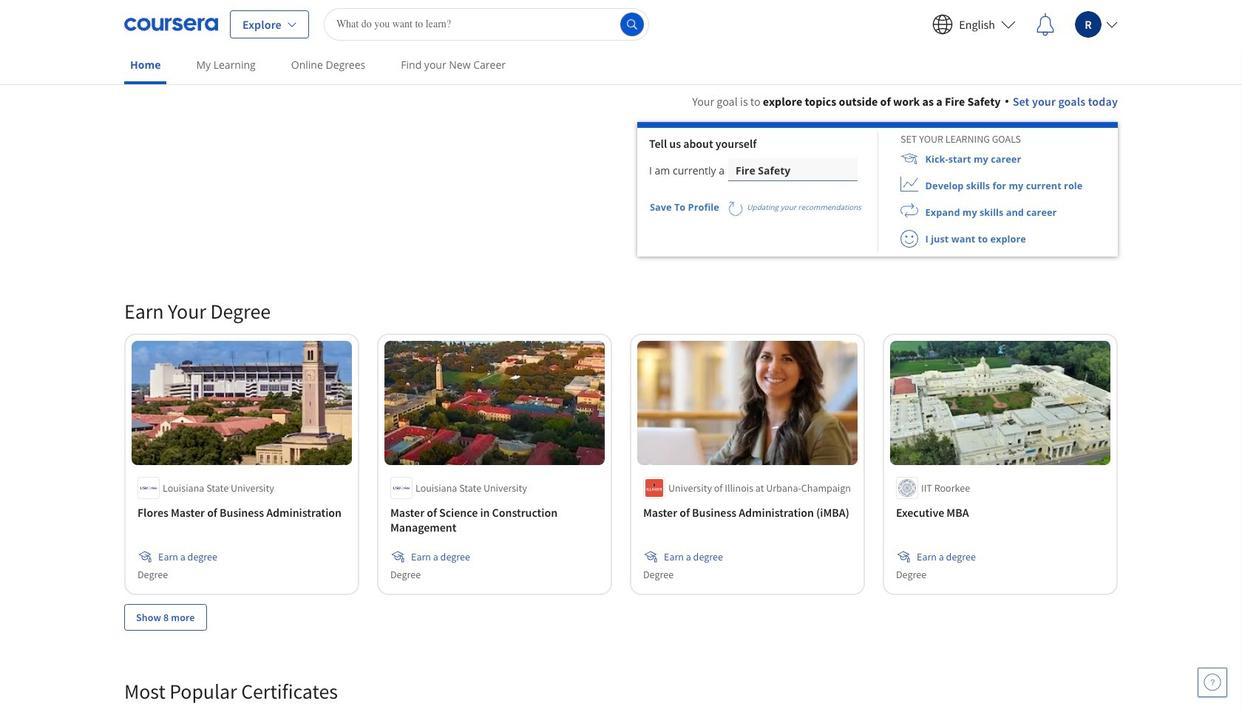 Task type: vqa. For each thing, say whether or not it's contained in the screenshot.
LIST
no



Task type: locate. For each thing, give the bounding box(es) containing it.
main content
[[0, 75, 1242, 712]]

help center image
[[1204, 674, 1222, 691]]

None search field
[[324, 8, 649, 40]]

earn your degree collection element
[[115, 274, 1127, 654]]

coursera image
[[124, 12, 218, 36]]

status
[[720, 195, 862, 220]]

What do you want to learn? text field
[[324, 8, 649, 40]]



